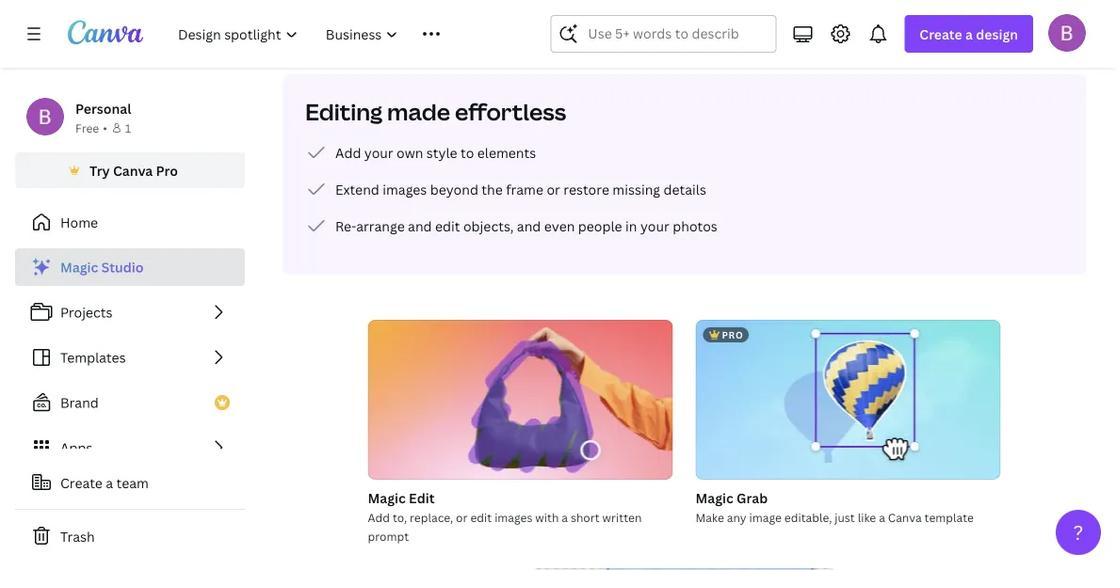 Task type: locate. For each thing, give the bounding box(es) containing it.
missing
[[613, 180, 660, 198]]

0 vertical spatial images
[[383, 180, 427, 198]]

or
[[547, 180, 560, 198], [456, 510, 468, 526]]

add up extend
[[335, 144, 361, 162]]

try
[[90, 162, 110, 179]]

a right the with
[[562, 510, 568, 526]]

arrange
[[356, 217, 405, 235]]

or inside 'list'
[[547, 180, 560, 198]]

objects,
[[463, 217, 514, 235]]

magic studio link
[[15, 249, 245, 286]]

short
[[571, 510, 600, 526]]

create for create a design
[[920, 25, 963, 43]]

images
[[383, 180, 427, 198], [495, 510, 533, 526]]

0 vertical spatial create
[[920, 25, 963, 43]]

1 horizontal spatial your
[[641, 217, 670, 235]]

a left design
[[966, 25, 973, 43]]

a inside magic grab make any image editable, just like a canva template
[[879, 510, 885, 526]]

1
[[125, 120, 131, 136]]

your left own
[[364, 144, 394, 162]]

None search field
[[551, 15, 777, 53]]

0 vertical spatial list
[[305, 141, 718, 237]]

1 horizontal spatial list
[[305, 141, 718, 237]]

bob builder image
[[1049, 14, 1086, 52]]

1 vertical spatial add
[[368, 510, 390, 526]]

list containing magic studio
[[15, 249, 245, 467]]

0 horizontal spatial magic
[[60, 259, 98, 277]]

1 and from the left
[[408, 217, 432, 235]]

edit right "replace,"
[[471, 510, 492, 526]]

0 vertical spatial edit
[[435, 217, 460, 235]]

templates
[[60, 349, 126, 367]]

magic inside magic grab make any image editable, just like a canva template
[[696, 489, 734, 507]]

0 horizontal spatial add
[[335, 144, 361, 162]]

magic studio
[[60, 259, 144, 277]]

1 vertical spatial canva
[[888, 510, 922, 526]]

create inside dropdown button
[[920, 25, 963, 43]]

personal
[[75, 99, 131, 117]]

1 horizontal spatial add
[[368, 510, 390, 526]]

create left design
[[920, 25, 963, 43]]

canva inside magic grab make any image editable, just like a canva template
[[888, 510, 922, 526]]

magic edit image
[[368, 320, 673, 480]]

a left team
[[106, 474, 113, 492]]

magic edit add to, replace, or edit images with a short written prompt
[[368, 489, 642, 545]]

magic grab group
[[696, 320, 1001, 528]]

0 vertical spatial canva
[[113, 162, 153, 179]]

and left even
[[517, 217, 541, 235]]

1 horizontal spatial edit
[[471, 510, 492, 526]]

editing made effortless
[[305, 97, 566, 127]]

brand link
[[15, 384, 245, 422]]

or right frame
[[547, 180, 560, 198]]

0 horizontal spatial edit
[[435, 217, 460, 235]]

home
[[60, 213, 98, 231]]

style
[[427, 144, 458, 162]]

made
[[387, 97, 450, 127]]

written
[[603, 510, 642, 526]]

magic for magic studio
[[60, 259, 98, 277]]

2 horizontal spatial magic
[[696, 489, 734, 507]]

1 horizontal spatial create
[[920, 25, 963, 43]]

add
[[335, 144, 361, 162], [368, 510, 390, 526]]

and
[[408, 217, 432, 235], [517, 217, 541, 235]]

trash link
[[15, 518, 245, 556]]

0 vertical spatial group
[[368, 320, 673, 480]]

beyond
[[430, 180, 479, 198]]

create for create a team
[[60, 474, 103, 492]]

magic
[[60, 259, 98, 277], [368, 489, 406, 507], [696, 489, 734, 507]]

edit inside 'list'
[[435, 217, 460, 235]]

effortless
[[455, 97, 566, 127]]

templates link
[[15, 339, 245, 377]]

free •
[[75, 120, 107, 136]]

canva
[[113, 162, 153, 179], [888, 510, 922, 526]]

studio
[[101, 259, 144, 277]]

1 horizontal spatial canva
[[888, 510, 922, 526]]

your right the in
[[641, 217, 670, 235]]

0 horizontal spatial canva
[[113, 162, 153, 179]]

0 horizontal spatial create
[[60, 474, 103, 492]]

like
[[858, 510, 876, 526]]

1 vertical spatial images
[[495, 510, 533, 526]]

edit
[[435, 217, 460, 235], [471, 510, 492, 526]]

0 horizontal spatial or
[[456, 510, 468, 526]]

magic edit group
[[368, 320, 673, 546]]

extend images beyond the frame or restore missing details
[[335, 180, 706, 198]]

template
[[925, 510, 974, 526]]

canva right try
[[113, 162, 153, 179]]

0 vertical spatial add
[[335, 144, 361, 162]]

magic inside 'list'
[[60, 259, 98, 277]]

1 horizontal spatial or
[[547, 180, 560, 198]]

create a team
[[60, 474, 149, 492]]

grab
[[737, 489, 768, 507]]

0 horizontal spatial list
[[15, 249, 245, 467]]

images down own
[[383, 180, 427, 198]]

apps link
[[15, 430, 245, 467]]

magic up to, in the bottom of the page
[[368, 489, 406, 507]]

images inside magic edit add to, replace, or edit images with a short written prompt
[[495, 510, 533, 526]]

prompt
[[368, 529, 409, 545]]

0 horizontal spatial and
[[408, 217, 432, 235]]

add inside magic edit add to, replace, or edit images with a short written prompt
[[368, 510, 390, 526]]

or inside magic edit add to, replace, or edit images with a short written prompt
[[456, 510, 468, 526]]

list containing add your own style to elements
[[305, 141, 718, 237]]

a
[[966, 25, 973, 43], [106, 474, 113, 492], [562, 510, 568, 526], [879, 510, 885, 526]]

create
[[920, 25, 963, 43], [60, 474, 103, 492]]

0 horizontal spatial your
[[364, 144, 394, 162]]

to
[[461, 144, 474, 162]]

group
[[368, 320, 673, 480], [532, 569, 837, 571]]

create inside button
[[60, 474, 103, 492]]

1 vertical spatial group
[[532, 569, 837, 571]]

a right like
[[879, 510, 885, 526]]

design
[[976, 25, 1018, 43]]

create down apps
[[60, 474, 103, 492]]

top level navigation element
[[166, 15, 505, 53], [166, 15, 505, 53]]

or right "replace,"
[[456, 510, 468, 526]]

0 vertical spatial or
[[547, 180, 560, 198]]

people
[[578, 217, 622, 235]]

1 horizontal spatial magic
[[368, 489, 406, 507]]

re-
[[335, 217, 356, 235]]

in
[[626, 217, 637, 235]]

your
[[364, 144, 394, 162], [641, 217, 670, 235]]

create a design
[[920, 25, 1018, 43]]

image
[[750, 510, 782, 526]]

and right arrange
[[408, 217, 432, 235]]

0 vertical spatial your
[[364, 144, 394, 162]]

magic left the studio
[[60, 259, 98, 277]]

or for frame
[[547, 180, 560, 198]]

images left the with
[[495, 510, 533, 526]]

trash
[[60, 528, 95, 546]]

restore
[[564, 180, 609, 198]]

1 vertical spatial list
[[15, 249, 245, 467]]

magic up make
[[696, 489, 734, 507]]

add left to, in the bottom of the page
[[368, 510, 390, 526]]

with
[[535, 510, 559, 526]]

list
[[305, 141, 718, 237], [15, 249, 245, 467]]

1 horizontal spatial and
[[517, 217, 541, 235]]

the
[[482, 180, 503, 198]]

a inside magic edit add to, replace, or edit images with a short written prompt
[[562, 510, 568, 526]]

1 horizontal spatial images
[[495, 510, 533, 526]]

magic inside magic edit add to, replace, or edit images with a short written prompt
[[368, 489, 406, 507]]

1 vertical spatial edit
[[471, 510, 492, 526]]

extend
[[335, 180, 380, 198]]

edit down beyond
[[435, 217, 460, 235]]

1 vertical spatial create
[[60, 474, 103, 492]]

1 vertical spatial or
[[456, 510, 468, 526]]

canva right like
[[888, 510, 922, 526]]



Task type: describe. For each thing, give the bounding box(es) containing it.
free
[[75, 120, 99, 136]]

a inside button
[[106, 474, 113, 492]]

pro group
[[696, 320, 1001, 480]]

details
[[664, 180, 706, 198]]

canva inside button
[[113, 162, 153, 179]]

team
[[116, 474, 149, 492]]

Search search field
[[588, 16, 739, 52]]

try canva pro button
[[15, 153, 245, 188]]

re-arrange and edit objects, and even people in your photos
[[335, 217, 718, 235]]

magic for magic edit add to, replace, or edit images with a short written prompt
[[368, 489, 406, 507]]

a inside dropdown button
[[966, 25, 973, 43]]

magic for magic grab make any image editable, just like a canva template
[[696, 489, 734, 507]]

any
[[727, 510, 747, 526]]

•
[[103, 120, 107, 136]]

own
[[397, 144, 423, 162]]

frame
[[506, 180, 544, 198]]

? button
[[1056, 511, 1101, 556]]

create a design button
[[905, 15, 1034, 53]]

magic grab make any image editable, just like a canva template
[[696, 489, 974, 526]]

add your own style to elements
[[335, 144, 536, 162]]

editable,
[[785, 510, 832, 526]]

projects
[[60, 304, 113, 322]]

replace,
[[410, 510, 453, 526]]

photos
[[673, 217, 718, 235]]

even
[[544, 217, 575, 235]]

1 vertical spatial your
[[641, 217, 670, 235]]

edit
[[409, 489, 435, 507]]

brand
[[60, 394, 99, 412]]

just
[[835, 510, 855, 526]]

0 horizontal spatial images
[[383, 180, 427, 198]]

?
[[1074, 520, 1084, 546]]

magic grab image
[[696, 320, 1001, 480]]

edit inside magic edit add to, replace, or edit images with a short written prompt
[[471, 510, 492, 526]]

or for replace,
[[456, 510, 468, 526]]

elements
[[477, 144, 536, 162]]

to,
[[393, 510, 407, 526]]

try canva pro
[[90, 162, 178, 179]]

pro
[[156, 162, 178, 179]]

create a team button
[[15, 464, 245, 502]]

editing
[[305, 97, 383, 127]]

apps
[[60, 440, 93, 457]]

projects link
[[15, 294, 245, 332]]

pro
[[722, 329, 744, 342]]

make
[[696, 510, 724, 526]]

2 and from the left
[[517, 217, 541, 235]]

home link
[[15, 204, 245, 241]]



Task type: vqa. For each thing, say whether or not it's contained in the screenshot.
now
no



